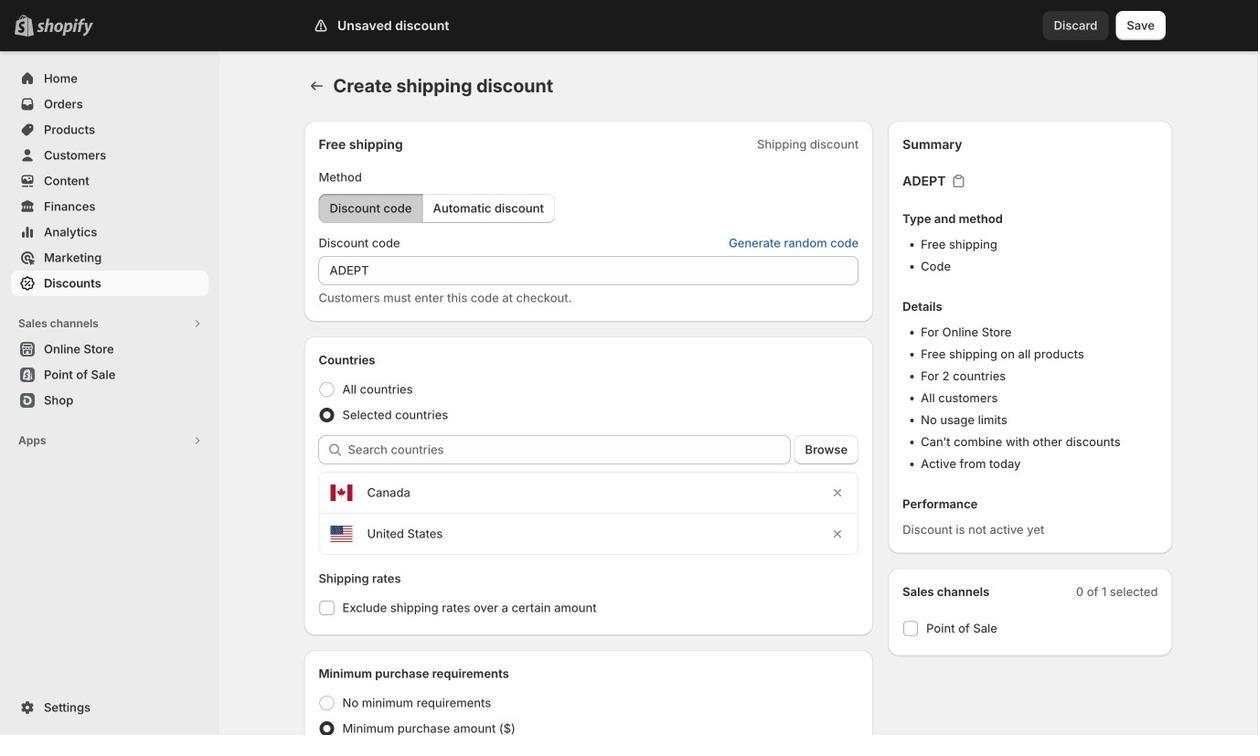 Task type: vqa. For each thing, say whether or not it's contained in the screenshot.
text field
yes



Task type: locate. For each thing, give the bounding box(es) containing it.
None text field
[[319, 256, 859, 285]]



Task type: describe. For each thing, give the bounding box(es) containing it.
shopify image
[[37, 18, 93, 36]]

Search countries text field
[[348, 435, 791, 465]]



